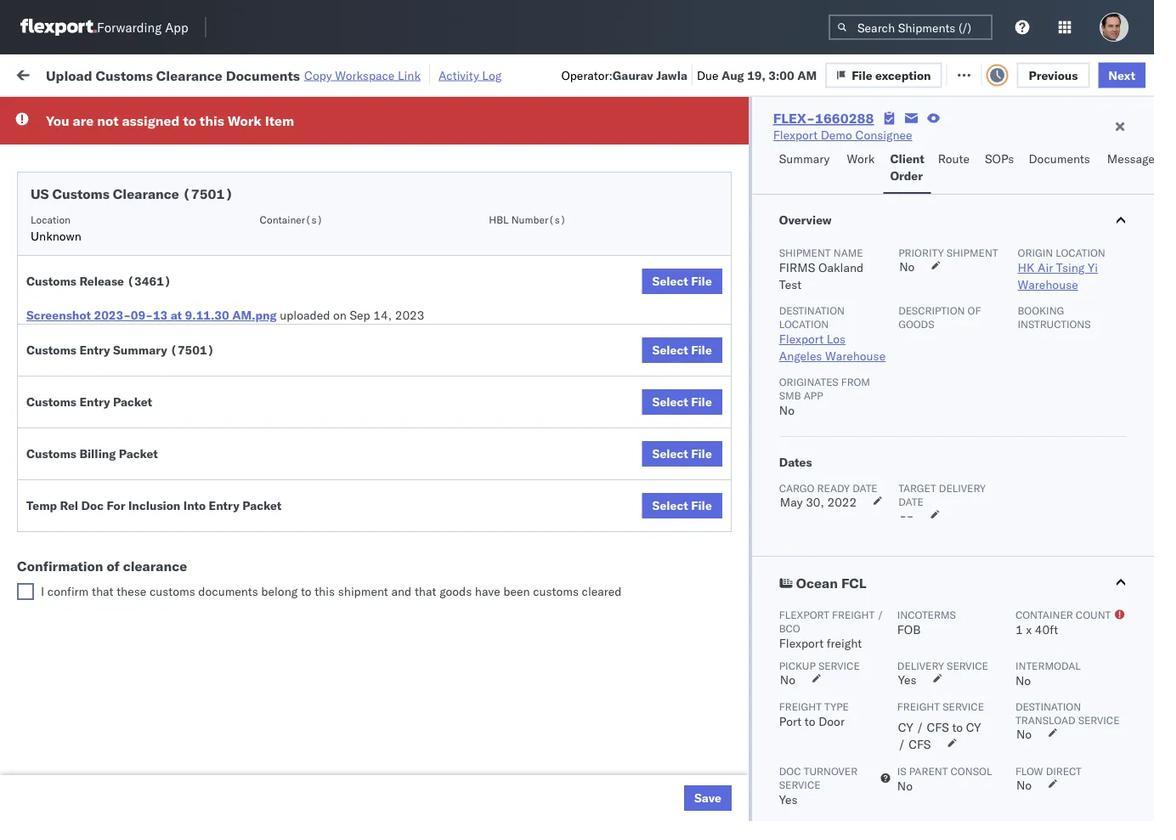 Task type: locate. For each thing, give the bounding box(es) containing it.
summary inside button
[[779, 151, 830, 166]]

location inside origin location hk air tsing yi warehouse
[[1056, 246, 1106, 259]]

upload proof of delivery link
[[39, 467, 170, 484]]

flexport
[[773, 128, 818, 142], [779, 332, 824, 346], [631, 506, 675, 521], [631, 544, 675, 558], [631, 581, 675, 596], [779, 608, 830, 621], [631, 618, 675, 633], [779, 636, 824, 651], [631, 656, 675, 671]]

cfs
[[927, 720, 949, 735], [909, 737, 931, 752]]

documents inside the upload customs clearance documents
[[39, 252, 101, 267]]

location up tsing
[[1056, 246, 1106, 259]]

am
[[797, 67, 817, 82], [302, 132, 322, 147], [302, 431, 322, 446], [302, 506, 322, 521], [302, 581, 322, 596], [302, 768, 322, 783]]

778
[[319, 66, 342, 81]]

1 schedule pickup from los angeles, ca button from the top
[[39, 272, 241, 307]]

entry right into at the left bottom of page
[[209, 498, 239, 513]]

2 schedule pickup from los angeles, ca button from the top
[[39, 533, 241, 569]]

from inside originates from smb app no
[[841, 375, 870, 388]]

7 schedule from the top
[[39, 534, 89, 549]]

1 vertical spatial date
[[899, 495, 924, 508]]

select file for customs release (3461)
[[652, 274, 712, 289]]

karl
[[741, 693, 763, 708], [741, 731, 763, 745]]

1 resize handle column header from the left
[[243, 132, 264, 821]]

1 vertical spatial b.v
[[892, 731, 911, 745]]

on right link
[[423, 66, 436, 81]]

0 vertical spatial this
[[200, 112, 224, 129]]

angeles,
[[182, 272, 229, 287], [176, 347, 222, 362], [176, 385, 222, 400], [182, 497, 229, 512], [182, 534, 229, 549], [182, 572, 229, 587], [182, 759, 229, 774]]

schedule for 'schedule delivery appointment' link corresponding to 10:30 pm est, feb 21, 2023
[[39, 318, 89, 333]]

forwarding
[[97, 19, 162, 35]]

1 x 40ft
[[1016, 622, 1059, 637]]

yes down the doc turnover service
[[779, 792, 798, 807]]

0 vertical spatial flex-2097290
[[938, 693, 1027, 708]]

shipment
[[947, 246, 998, 259], [338, 584, 388, 599]]

0 vertical spatial name
[[661, 139, 688, 152]]

1 vertical spatial on
[[333, 308, 347, 323]]

location up flexport los angeles warehouse link
[[779, 317, 829, 330]]

1 products from the top
[[662, 132, 710, 147]]

delivery up customs entry summary (7501)
[[92, 318, 136, 333]]

to inside cy / cfs to cy / cfs
[[952, 720, 963, 735]]

schedule down proof
[[39, 497, 89, 512]]

1 vertical spatial packet
[[119, 446, 158, 461]]

mode button
[[512, 135, 605, 152]]

0 vertical spatial maeu1234567
[[1047, 281, 1133, 296]]

select file for customs entry packet
[[652, 394, 712, 409]]

2 select file from the top
[[652, 343, 712, 357]]

2 vertical spatial otter products, llc
[[741, 805, 848, 820]]

angeles, for bookings test consignee's confirm pickup from los angeles, ca button
[[176, 347, 222, 362]]

from down the workitem button
[[132, 160, 157, 175]]

schedule delivery appointment link up customs entry summary (7501)
[[39, 317, 209, 334]]

2 that from the left
[[415, 584, 437, 599]]

cfs down freight service
[[927, 720, 949, 735]]

2 vertical spatial confirm
[[39, 431, 83, 445]]

1 b.v from the top
[[892, 693, 911, 708]]

6 resize handle column header from the left
[[882, 132, 903, 821]]

customs right 'been'
[[533, 584, 579, 599]]

1 vertical spatial flex-1911466
[[938, 618, 1027, 633]]

work inside button
[[847, 151, 875, 166]]

container inside 'container numbers' button
[[1047, 132, 1093, 145]]

1 flex-2150210 from the top
[[938, 244, 1027, 259]]

resize handle column header for container numbers
[[1129, 132, 1149, 821]]

this right belong
[[315, 584, 335, 599]]

1 vertical spatial flex-2150210
[[938, 469, 1027, 484]]

1 horizontal spatial :
[[391, 105, 394, 118]]

2 vertical spatial 3:00
[[274, 431, 300, 446]]

feb down snoozed
[[353, 132, 374, 147]]

(7501) for us customs clearance (7501)
[[183, 185, 233, 202]]

1 vertical spatial appointment
[[139, 206, 209, 221]]

name inside the client name button
[[661, 139, 688, 152]]

this right for
[[200, 112, 224, 129]]

upload for proof
[[39, 468, 78, 483]]

flexport freight / bco flexport freight
[[779, 608, 884, 651]]

container up numbers
[[1047, 132, 1093, 145]]

client order button
[[884, 144, 931, 194]]

flex-1988285 button
[[911, 128, 1030, 152], [911, 128, 1030, 152]]

customs inside the upload customs clearance documents
[[81, 235, 129, 250]]

0 horizontal spatial customs
[[150, 584, 195, 599]]

0 vertical spatial 17,
[[377, 132, 396, 147]]

service up "service"
[[947, 659, 989, 672]]

0 horizontal spatial warehouse
[[825, 349, 886, 363]]

shipment name firms oakland test
[[779, 246, 864, 292]]

1 integration test account - western digital from the top
[[741, 170, 970, 184]]

0 vertical spatial angeles
[[182, 160, 225, 175]]

1 freight from the left
[[779, 700, 822, 713]]

Search Work text field
[[583, 61, 769, 86]]

1 vertical spatial name
[[834, 246, 863, 259]]

confirm pickup from los angeles, ca for bookings
[[39, 347, 222, 379]]

2 vertical spatial schedule delivery appointment
[[39, 318, 209, 333]]

ocean lcl for 10:30 pm est, feb 21, 2023
[[520, 319, 579, 334]]

est, for "upload proof of delivery" link
[[331, 469, 357, 484]]

flexport inside "destination location flexport los angeles warehouse"
[[779, 332, 824, 346]]

yi
[[1088, 260, 1098, 275]]

delivery
[[92, 131, 136, 146], [92, 206, 136, 221], [92, 318, 136, 333], [86, 431, 129, 445], [127, 468, 170, 483], [898, 659, 944, 672]]

2097290 up 2060357
[[975, 731, 1027, 745]]

schedule delivery appointment down us customs clearance (7501)
[[39, 206, 209, 221]]

air for upload customs clearance documents
[[520, 244, 536, 259]]

2 ocean lcl from the top
[[520, 319, 579, 334]]

3 ocean lcl from the top
[[520, 768, 579, 783]]

0 vertical spatial 2150210
[[975, 244, 1027, 259]]

3 2:59 from the top
[[274, 581, 300, 596]]

flex-1660288 link
[[773, 110, 874, 127]]

1 horizontal spatial that
[[415, 584, 437, 599]]

0 vertical spatial 1911466
[[975, 544, 1027, 558]]

upload up by: on the top of page
[[46, 67, 92, 84]]

select for customs entry summary (7501)
[[652, 343, 688, 357]]

no down pickup service
[[780, 672, 796, 687]]

flex-2097290 down delivery service
[[938, 693, 1027, 708]]

customs
[[96, 67, 153, 84], [52, 185, 110, 202], [81, 235, 129, 250], [26, 274, 76, 289], [26, 343, 76, 357], [26, 394, 76, 409], [26, 446, 76, 461]]

2 lcl from the top
[[558, 319, 579, 334]]

flex-1919147 button
[[911, 502, 1030, 526], [911, 502, 1030, 526]]

destination for flexport
[[779, 304, 845, 317]]

pickup for bookings test consignee's confirm pickup from los angeles, ca button
[[86, 347, 122, 362]]

0 vertical spatial schedule delivery appointment
[[39, 131, 209, 146]]

2:59
[[274, 132, 300, 147], [274, 506, 300, 521], [274, 581, 300, 596], [274, 768, 300, 783]]

schedule pickup from los angeles, ca for flexport
[[39, 534, 229, 566]]

documents inside documents button
[[1029, 151, 1090, 166]]

pm right 10:30
[[310, 319, 328, 334]]

1 vertical spatial doc
[[779, 765, 801, 777]]

3 select file from the top
[[652, 394, 712, 409]]

0 vertical spatial (7501)
[[183, 185, 233, 202]]

0 horizontal spatial /
[[878, 608, 884, 621]]

confirm for confirm pickup from los angeles, ca button associated with honeywell - test account
[[39, 385, 83, 400]]

1 vertical spatial ocean lcl
[[520, 319, 579, 334]]

ocean inside button
[[796, 575, 838, 592]]

0 vertical spatial karl lagerfeld international b.v c/o bleckmann
[[741, 693, 997, 708]]

select file for customs billing packet
[[652, 446, 712, 461]]

/
[[878, 608, 884, 621], [917, 720, 924, 735], [898, 737, 906, 752]]

to
[[183, 112, 196, 129], [301, 584, 312, 599], [805, 714, 816, 729], [952, 720, 963, 735]]

to right belong
[[301, 584, 312, 599]]

schedule pickup from los angeles, ca button for flexport demo consignee
[[39, 533, 241, 569]]

mar left 4,
[[353, 768, 376, 783]]

1 vertical spatial confirm pickup from los angeles, ca link
[[39, 384, 241, 418]]

otter products, llc for flex-2060357
[[741, 768, 848, 783]]

3 confirm from the top
[[39, 431, 83, 445]]

flex-2150210 up 'hk'
[[938, 244, 1027, 259]]

1 vertical spatial clearance
[[113, 185, 179, 202]]

pickup for schedule pickup from los angeles, ca button related to flexport demo consignee
[[92, 534, 129, 549]]

1 vertical spatial 3:30
[[274, 207, 300, 222]]

1 vertical spatial 17,
[[376, 170, 395, 184]]

25, up the 12:00 pm est, feb 25, 2023
[[377, 431, 396, 446]]

2 bleckmann from the top
[[937, 731, 997, 745]]

am for 3:00 am est, feb 25, 2023
[[302, 431, 322, 446]]

0 horizontal spatial message
[[228, 66, 275, 81]]

lcl for 2:59 am est, mar 4, 2023
[[558, 768, 579, 783]]

destination
[[779, 304, 845, 317], [1016, 700, 1081, 713]]

location unknown
[[31, 213, 82, 244]]

0 horizontal spatial cy
[[898, 720, 913, 735]]

products
[[662, 132, 710, 147], [662, 768, 710, 783], [662, 805, 710, 820]]

(7501) down you are not assigned to this work item
[[183, 185, 233, 202]]

2150210 up 1919147
[[975, 469, 1027, 484]]

schedule delivery appointment up customs entry summary (7501)
[[39, 318, 209, 333]]

8 schedule from the top
[[39, 572, 89, 587]]

los right these at the left of the page
[[160, 572, 179, 587]]

1 mar from the top
[[353, 581, 376, 596]]

am up flex-1660288
[[797, 67, 817, 82]]

message inside button
[[1107, 151, 1154, 166]]

schedule up screenshot
[[39, 272, 89, 287]]

2:59 am est, mar 4, 2023
[[274, 768, 422, 783]]

name inside shipment name firms oakland test
[[834, 246, 863, 259]]

0 vertical spatial schedule delivery appointment link
[[39, 130, 209, 147]]

pm for schedule pickup from los angeles international airport
[[302, 170, 321, 184]]

0 horizontal spatial shipment
[[338, 584, 388, 599]]

2 otter products - test account from the top
[[631, 768, 794, 783]]

am right belong
[[302, 581, 322, 596]]

9 schedule from the top
[[39, 721, 89, 736]]

next
[[1109, 67, 1136, 82]]

angeles, for otter products - test account schedule pickup from los angeles, ca button
[[182, 759, 229, 774]]

ocean fcl
[[520, 431, 580, 446], [796, 575, 867, 592], [520, 581, 580, 596]]

clearance inside the upload customs clearance documents
[[132, 235, 186, 250]]

1 schedule delivery appointment from the top
[[39, 131, 209, 146]]

doc right rel at the left of page
[[81, 498, 104, 513]]

0 vertical spatial otter products - test account
[[631, 132, 794, 147]]

1 horizontal spatial date
[[899, 495, 924, 508]]

products, down port
[[772, 768, 824, 783]]

0 vertical spatial flex-2150210
[[938, 244, 1027, 259]]

1 llc from the top
[[827, 132, 848, 147]]

1
[[1016, 622, 1023, 637]]

4 2:59 from the top
[[274, 768, 300, 783]]

1 vertical spatial maeu1234567
[[1047, 319, 1133, 334]]

freight
[[779, 700, 822, 713], [898, 700, 940, 713]]

customs up "status"
[[96, 67, 153, 84]]

date inside target delivery date
[[899, 495, 924, 508]]

1 appointment from the top
[[139, 131, 209, 146]]

2 cy from the left
[[966, 720, 981, 735]]

date for may 30, 2022
[[853, 482, 878, 494]]

schedule for schedule pickup from los angeles, ca link related to otter
[[39, 759, 89, 774]]

airport inside schedule pickup from amsterdam airport schiphol, haarlemmermeer, netherlands
[[39, 738, 77, 753]]

3 schedule delivery appointment button from the top
[[39, 317, 209, 336]]

2 vertical spatial products,
[[772, 805, 824, 820]]

1 bicu1234565, dem from the top
[[1047, 543, 1154, 558]]

may 30, 2022
[[780, 495, 857, 510]]

incoterms
[[898, 608, 956, 621]]

2 vertical spatial documents
[[39, 252, 101, 267]]

upload for customs
[[39, 235, 78, 250]]

am for 2:59 am est, feb 17, 2023
[[302, 132, 322, 147]]

no right snoozed
[[399, 105, 412, 118]]

ocean
[[520, 132, 555, 147], [520, 319, 555, 334], [520, 431, 555, 446], [796, 575, 838, 592], [520, 581, 555, 596], [520, 768, 555, 783]]

1 otter products, llc from the top
[[741, 132, 848, 147]]

1 horizontal spatial airport
[[111, 177, 149, 192]]

2 bicu1234565, from the top
[[1047, 581, 1131, 595]]

confirm pickup from los angeles, ca button for bookings test consignee
[[39, 346, 241, 382]]

temp
[[26, 498, 57, 513]]

overview button
[[752, 195, 1154, 246]]

date up --
[[899, 495, 924, 508]]

may
[[780, 495, 803, 510]]

bleckmann
[[937, 693, 997, 708], [937, 731, 997, 745]]

pm for upload proof of delivery
[[310, 469, 328, 484]]

destination inside "destination location flexport los angeles warehouse"
[[779, 304, 845, 317]]

1 vertical spatial llc
[[827, 768, 848, 783]]

1 vertical spatial 2097290
[[975, 731, 1027, 745]]

client for client name
[[631, 139, 658, 152]]

0 vertical spatial products
[[662, 132, 710, 147]]

0 horizontal spatial destination
[[779, 304, 845, 317]]

international
[[39, 177, 108, 192], [820, 693, 889, 708], [820, 731, 889, 745]]

schedule for 4th schedule pickup from los angeles, ca link
[[39, 572, 89, 587]]

ocean for 2:59 am est, mar 3, 2023
[[520, 581, 555, 596]]

schedule delivery appointment button
[[39, 130, 209, 149], [39, 205, 209, 224], [39, 317, 209, 336]]

0 vertical spatial c/o
[[914, 693, 934, 708]]

1 select file button from the top
[[642, 269, 722, 294]]

clearance down the workitem button
[[113, 185, 179, 202]]

air
[[520, 170, 536, 184], [520, 207, 536, 222], [520, 244, 536, 259], [1038, 260, 1053, 275], [520, 469, 536, 484]]

select for customs billing packet
[[652, 446, 688, 461]]

21,
[[384, 319, 402, 334]]

freight for freight type port to door
[[779, 700, 822, 713]]

schedule up the confirmation
[[39, 534, 89, 549]]

maeu1234567
[[1047, 281, 1133, 296], [1047, 319, 1133, 334]]

snoozed
[[352, 105, 391, 118]]

0 vertical spatial 2097290
[[975, 693, 1027, 708]]

resize handle column header
[[243, 132, 264, 821], [432, 132, 452, 821], [491, 132, 512, 821], [602, 132, 622, 821], [712, 132, 733, 821], [882, 132, 903, 821], [1018, 132, 1039, 821], [1124, 132, 1144, 821], [1129, 132, 1149, 821]]

0 vertical spatial app
[[165, 19, 188, 35]]

schedule pickup from los angeles international airport
[[39, 160, 225, 192]]

0 vertical spatial 3:30 pm est, feb 17, 2023
[[274, 170, 427, 184]]

4 select from the top
[[652, 446, 688, 461]]

bco
[[779, 622, 801, 635]]

1 horizontal spatial summary
[[779, 151, 830, 166]]

2 vertical spatial packet
[[242, 498, 282, 513]]

1 vertical spatial karl lagerfeld international b.v c/o bleckmann
[[741, 731, 997, 745]]

air for upload proof of delivery
[[520, 469, 536, 484]]

2:59 for 2:59 am est, feb 28, 2023
[[274, 506, 300, 521]]

2 vertical spatial llc
[[827, 805, 848, 820]]

2 vertical spatial /
[[898, 737, 906, 752]]

1 vertical spatial digital
[[935, 207, 970, 222]]

1 confirm from the top
[[39, 347, 83, 362]]

documents
[[226, 67, 300, 84], [1029, 151, 1090, 166], [39, 252, 101, 267]]

flexport demo consignee
[[773, 128, 913, 142], [631, 506, 770, 521], [631, 544, 770, 558], [631, 581, 770, 596], [631, 618, 770, 633], [631, 656, 770, 671]]

screenshot
[[26, 308, 91, 323]]

air inside origin location hk air tsing yi warehouse
[[1038, 260, 1053, 275]]

2023 for "upload proof of delivery" link
[[405, 469, 435, 484]]

route
[[938, 151, 970, 166]]

schedule down 'workitem' at the top left of page
[[39, 160, 89, 175]]

1 2150210 from the top
[[975, 244, 1027, 259]]

los for the schedule pickup from los angeles international airport button
[[160, 160, 179, 175]]

2:59 for 2:59 am est, feb 17, 2023
[[274, 132, 300, 147]]

2150210 for 3:00 pm est, feb 20, 2023
[[975, 244, 1027, 259]]

2 freight from the left
[[898, 700, 940, 713]]

1 maeu1234567 from the top
[[1047, 281, 1133, 296]]

3:30 pm est, feb 17, 2023 up 3:00 pm est, feb 20, 2023
[[274, 207, 427, 222]]

0 horizontal spatial summary
[[113, 343, 167, 357]]

los down 13
[[153, 347, 172, 362]]

am for 2:59 am est, mar 4, 2023
[[302, 768, 322, 783]]

4 schedule from the top
[[39, 272, 89, 287]]

upload up rel at the left of page
[[39, 468, 78, 483]]

flex-1977428 button
[[911, 278, 1030, 301], [911, 278, 1030, 301], [911, 315, 1030, 339], [911, 315, 1030, 339]]

schedule pickup from los angeles, ca link
[[39, 272, 241, 306], [39, 496, 241, 530], [39, 533, 241, 567], [39, 571, 241, 605], [39, 758, 241, 792]]

2 vertical spatial lcl
[[558, 768, 579, 783]]

1 vertical spatial upload
[[39, 235, 78, 250]]

schedule pickup from los angeles international airport link
[[39, 159, 241, 193]]

type
[[825, 700, 849, 713]]

2 karl from the top
[[741, 731, 763, 745]]

1 vertical spatial 1911466
[[975, 618, 1027, 633]]

schedule delivery appointment button for 10:30 pm est, feb 21, 2023
[[39, 317, 209, 336]]

am left 4,
[[302, 768, 322, 783]]

1 otter products - test account from the top
[[631, 132, 794, 147]]

/ left the incoterms
[[878, 608, 884, 621]]

5 schedule pickup from los angeles, ca from the top
[[39, 759, 229, 791]]

schiphol,
[[80, 738, 131, 753]]

flex-1988285
[[938, 132, 1027, 147]]

workspace
[[335, 68, 395, 82]]

0 vertical spatial bleckmann
[[937, 693, 997, 708]]

llc down the doc turnover service
[[827, 805, 848, 820]]

1 vertical spatial goods
[[440, 584, 472, 599]]

0 horizontal spatial freight
[[779, 700, 822, 713]]

upload inside the upload customs clearance documents
[[39, 235, 78, 250]]

destination up transload
[[1016, 700, 1081, 713]]

1 vertical spatial mar
[[353, 768, 376, 783]]

customs up release
[[81, 235, 129, 250]]

1 vertical spatial summary
[[113, 343, 167, 357]]

0 vertical spatial 1977428
[[975, 282, 1027, 297]]

est, left 4,
[[325, 768, 350, 783]]

schedule pickup from los angeles, ca link for otter
[[39, 758, 241, 792]]

1 vertical spatial app
[[804, 389, 823, 402]]

destination inside destination transload service
[[1016, 700, 1081, 713]]

3 select from the top
[[652, 394, 688, 409]]

demu1232567
[[1047, 431, 1134, 446]]

1 vertical spatial shipment
[[338, 584, 388, 599]]

schedule for 'schedule delivery appointment' link associated with 2:59 am est, feb 17, 2023
[[39, 131, 89, 146]]

packet for customs billing packet
[[119, 446, 158, 461]]

c/o up the parent
[[914, 731, 934, 745]]

1911466
[[975, 544, 1027, 558], [975, 618, 1027, 633], [975, 656, 1027, 671]]

0 vertical spatial digital
[[935, 170, 970, 184]]

for
[[162, 105, 176, 118]]

work
[[185, 66, 214, 81], [228, 112, 262, 129], [847, 151, 875, 166]]

screenshot 2023-09-13 at 9.11.30 am.png uploaded on sep 14, 2023
[[26, 308, 425, 323]]

confirm pickup from los angeles, ca for honeywell
[[39, 385, 222, 417]]

confirm
[[39, 347, 83, 362], [39, 385, 83, 400], [39, 431, 83, 445]]

consignee button
[[733, 135, 886, 152]]

schedule inside schedule pickup from los angeles international airport
[[39, 160, 89, 175]]

no inside intermodal no
[[1016, 673, 1031, 688]]

1 confirm pickup from los angeles, ca link from the top
[[39, 346, 241, 380]]

service
[[818, 659, 860, 672], [947, 659, 989, 672], [1078, 714, 1120, 726], [779, 778, 821, 791]]

ocean fcl for 2:59 am est, mar 3, 2023
[[520, 581, 580, 596]]

confirm pickup from los angeles, ca button down 09-
[[39, 346, 241, 382]]

schedule pickup from los angeles, ca link for honeywell
[[39, 272, 241, 306]]

1 vertical spatial of
[[113, 468, 124, 483]]

1 products, from the top
[[772, 132, 824, 147]]

2 confirm pickup from los angeles, ca button from the top
[[39, 384, 241, 420]]

of inside description of goods
[[968, 304, 981, 317]]

warehouse inside "destination location flexport los angeles warehouse"
[[825, 349, 886, 363]]

17, for schedule delivery appointment
[[377, 132, 396, 147]]

on up --
[[887, 469, 905, 484]]

cy down freight service
[[898, 720, 913, 735]]

1 vertical spatial location
[[779, 317, 829, 330]]

los for third schedule pickup from los angeles, ca button from the top of the page
[[160, 572, 179, 587]]

mar left 3,
[[353, 581, 376, 596]]

2 flex-1911466 from the top
[[938, 618, 1027, 633]]

0 vertical spatial ocean lcl
[[520, 132, 579, 147]]

priority shipment
[[899, 246, 998, 259]]

packet up "upload proof of delivery"
[[119, 446, 158, 461]]

3 schedule from the top
[[39, 206, 89, 221]]

work left item
[[228, 112, 262, 129]]

originates
[[779, 375, 839, 388]]

3 schedule delivery appointment link from the top
[[39, 317, 209, 334]]

/ inside "flexport freight / bco flexport freight"
[[878, 608, 884, 621]]

2 lagerfeld from the top
[[766, 731, 817, 745]]

1911466 down 1919147
[[975, 544, 1027, 558]]

2 confirm pickup from los angeles, ca from the top
[[39, 385, 222, 417]]

1 vertical spatial cfs
[[909, 737, 931, 752]]

container up 40ft in the right bottom of the page
[[1016, 608, 1073, 621]]

yes
[[898, 672, 917, 687], [779, 792, 798, 807]]

2 otter products, llc from the top
[[741, 768, 848, 783]]

1 vertical spatial 1977428
[[975, 319, 1027, 334]]

5 schedule pickup from los angeles, ca link from the top
[[39, 758, 241, 792]]

2023 right the 28,
[[399, 506, 428, 521]]

flex-2060357 button
[[911, 764, 1030, 788], [911, 764, 1030, 788]]

los up 13
[[160, 272, 179, 287]]

0 vertical spatial mar
[[353, 581, 376, 596]]

angeles, for third schedule pickup from los angeles, ca button from the top of the page
[[182, 572, 229, 587]]

destination for service
[[1016, 700, 1081, 713]]

angeles inside schedule pickup from los angeles international airport
[[182, 160, 225, 175]]

been
[[503, 584, 530, 599]]

am for 2:59 am est, mar 3, 2023
[[302, 581, 322, 596]]

1 confirm pickup from los angeles, ca button from the top
[[39, 346, 241, 382]]

confirm pickup from los angeles, ca link down 09-
[[39, 346, 241, 380]]

1 vertical spatial otter products - test account
[[631, 768, 794, 783]]

0 vertical spatial work
[[185, 66, 214, 81]]

customs down clearance
[[150, 584, 195, 599]]

airport inside schedule pickup from los angeles international airport
[[111, 177, 149, 192]]

pickup inside schedule pickup from los angeles international airport
[[92, 160, 129, 175]]

187
[[398, 66, 420, 81]]

billing
[[79, 446, 116, 461]]

confirm pickup from los angeles, ca down customs entry summary (7501)
[[39, 385, 222, 417]]

appointment for 10:30 pm est, feb 21, 2023
[[139, 318, 209, 333]]

pickup for the schedule pickup from los angeles international airport button
[[92, 160, 129, 175]]

5 resize handle column header from the left
[[712, 132, 733, 821]]

us
[[31, 185, 49, 202]]

documents for upload customs clearance documents copy workspace link
[[226, 67, 300, 84]]

1 horizontal spatial this
[[315, 584, 335, 599]]

angeles down the status : ready for work, blocked, in progress
[[182, 160, 225, 175]]

integration test account - on ag up 'may'
[[631, 469, 814, 484]]

freight inside freight type port to door
[[779, 700, 822, 713]]

description of goods
[[899, 304, 981, 330]]

2 resize handle column header from the left
[[432, 132, 452, 821]]

confirm pickup from los angeles, ca link for bookings
[[39, 346, 241, 380]]

1 horizontal spatial at
[[345, 66, 355, 81]]

(7501) for customs entry summary (7501)
[[170, 343, 214, 357]]

location inside "destination location flexport los angeles warehouse"
[[779, 317, 829, 330]]

1 vertical spatial yes
[[779, 792, 798, 807]]

est, for 'schedule delivery appointment' link associated with 2:59 am est, feb 17, 2023
[[325, 132, 350, 147]]

2 maeu1234567 from the top
[[1047, 319, 1133, 334]]

2 schedule pickup from los angeles, ca from the top
[[39, 497, 229, 529]]

1 1911466 from the top
[[975, 544, 1027, 558]]

service inside the doc turnover service
[[779, 778, 821, 791]]

of for confirmation
[[107, 558, 120, 575]]

4 select file from the top
[[652, 446, 712, 461]]

select file button for customs entry packet
[[642, 389, 722, 415]]

2 products, from the top
[[772, 768, 824, 783]]

account
[[749, 132, 794, 147], [829, 170, 873, 184], [829, 207, 873, 222], [718, 244, 763, 259], [829, 244, 873, 259], [726, 282, 771, 297], [836, 282, 881, 297], [726, 319, 771, 334], [836, 319, 881, 334], [726, 394, 771, 409], [836, 394, 881, 409], [718, 469, 763, 484], [829, 469, 873, 484], [749, 768, 794, 783], [749, 805, 794, 820]]

2023 for schedule pickup from los angeles, ca link related to otter
[[393, 768, 422, 783]]

pickup right confirm
[[92, 572, 129, 587]]

3:30 pm est, feb 17, 2023 down deadline button
[[274, 170, 427, 184]]

angeles
[[182, 160, 225, 175], [779, 349, 822, 363]]

intermodal
[[1016, 659, 1081, 672]]

select file button
[[642, 269, 722, 294], [642, 337, 722, 363], [642, 389, 722, 415], [642, 441, 722, 467], [642, 493, 722, 519]]

flex-1911466 down the flex-1919147
[[938, 544, 1027, 558]]

2 horizontal spatial documents
[[1029, 151, 1090, 166]]

to down "service"
[[952, 720, 963, 735]]

destination transload service
[[1016, 700, 1120, 726]]

0 vertical spatial packet
[[113, 394, 152, 409]]

pickup for otter products - test account schedule pickup from los angeles, ca button
[[92, 759, 129, 774]]

2 select from the top
[[652, 343, 688, 357]]

is
[[898, 765, 907, 777]]

est, for 'schedule delivery appointment' link corresponding to 10:30 pm est, feb 21, 2023
[[331, 319, 357, 334]]

2 confirm from the top
[[39, 385, 83, 400]]

goods down description on the top right
[[899, 317, 935, 330]]

c/o up cy / cfs to cy / cfs
[[914, 693, 934, 708]]

est, left 3,
[[325, 581, 350, 596]]

2 llc from the top
[[827, 768, 848, 783]]

documents down "nyku9743990"
[[1029, 151, 1090, 166]]

my work
[[17, 62, 93, 85]]

segu6076363
[[1047, 768, 1131, 782]]

0 horizontal spatial goods
[[440, 584, 472, 599]]

entry up confirm delivery
[[79, 394, 110, 409]]

schedule delivery appointment for 10:30 pm est, feb 21, 2023
[[39, 318, 209, 333]]

2 flex-2150210 from the top
[[938, 469, 1027, 484]]

otter products - test account for flex-2060357
[[631, 768, 794, 783]]

pickup down customs entry summary (7501)
[[86, 385, 122, 400]]

28,
[[377, 506, 396, 521]]

date up 2022
[[853, 482, 878, 494]]

of inside button
[[113, 468, 124, 483]]

0 vertical spatial integration test account - western digital
[[741, 170, 970, 184]]

due
[[697, 67, 719, 82]]

10:30
[[274, 319, 307, 334]]

1 vertical spatial warehouse
[[825, 349, 886, 363]]

9.11.30
[[185, 308, 229, 323]]

yes down delivery service
[[898, 672, 917, 687]]

0 vertical spatial western
[[887, 170, 932, 184]]

2 karl lagerfeld international b.v c/o bleckmann from the top
[[741, 731, 997, 745]]

0 vertical spatial appointment
[[139, 131, 209, 146]]

llc down door
[[827, 768, 848, 783]]

bleckmann down "service"
[[937, 731, 997, 745]]

no down priority at the right of the page
[[899, 259, 915, 274]]

1 lcl from the top
[[558, 132, 579, 147]]

2 bicu1234565, dem from the top
[[1047, 581, 1154, 595]]

flex-2060357
[[938, 768, 1027, 783]]

resize handle column header for client name
[[712, 132, 733, 821]]

no inside "is parent consol no"
[[898, 779, 913, 794]]

2023 for 'schedule delivery appointment' link corresponding to 10:30 pm est, feb 21, 2023
[[405, 319, 435, 334]]

2 vertical spatial schedule delivery appointment button
[[39, 317, 209, 336]]

schedule up the unknown
[[39, 206, 89, 221]]

None checkbox
[[17, 583, 34, 600]]

container for container numbers
[[1047, 132, 1093, 145]]

los inside schedule pickup from los angeles international airport
[[160, 160, 179, 175]]

3:00 pm est, feb 20, 2023
[[274, 244, 427, 259]]

2 schedule delivery appointment button from the top
[[39, 205, 209, 224]]

angeles, for confirm pickup from los angeles, ca button associated with honeywell - test account
[[176, 385, 222, 400]]

ca up confirm delivery
[[39, 402, 55, 417]]

1 vertical spatial flex-2097290
[[938, 731, 1027, 745]]

los for schedule pickup from los angeles, ca button related to flexport demo consignee
[[160, 534, 179, 549]]

1 horizontal spatial documents
[[226, 67, 300, 84]]

1660288
[[815, 110, 874, 127]]

0 vertical spatial clearance
[[156, 67, 223, 84]]

2 b.v from the top
[[892, 731, 911, 745]]

app up import work
[[165, 19, 188, 35]]

(3461)
[[127, 274, 171, 289]]

1 vertical spatial otter products, llc
[[741, 768, 848, 783]]

warehouse inside origin location hk air tsing yi warehouse
[[1018, 277, 1078, 292]]

tsing
[[1056, 260, 1085, 275]]

1 vertical spatial integration test account - western digital
[[741, 207, 970, 222]]

name down jawla
[[661, 139, 688, 152]]

angeles inside "destination location flexport los angeles warehouse"
[[779, 349, 822, 363]]

integration test account - western digital down work button
[[741, 207, 970, 222]]

resize handle column header for deadline
[[432, 132, 452, 821]]

flow direct
[[1016, 765, 1082, 777]]

warehouse up booking
[[1018, 277, 1078, 292]]

Search Shipments (/) text field
[[829, 14, 993, 40]]

freight for freight service
[[898, 700, 940, 713]]

1 schedule pickup from los angeles, ca link from the top
[[39, 272, 241, 306]]



Task type: vqa. For each thing, say whether or not it's contained in the screenshot.
client's
no



Task type: describe. For each thing, give the bounding box(es) containing it.
flex- right target
[[938, 469, 975, 484]]

client for client order
[[890, 151, 925, 166]]

customs up screenshot
[[26, 274, 76, 289]]

2 schedule delivery appointment link from the top
[[39, 205, 209, 222]]

proof
[[81, 468, 110, 483]]

3 resize handle column header from the left
[[491, 132, 512, 821]]

schedule pickup from los angeles, ca button for honeywell - test account
[[39, 272, 241, 307]]

17, for schedule pickup from los angeles international airport
[[376, 170, 395, 184]]

schedule for schedule pickup from los angeles international airport link
[[39, 160, 89, 175]]

fcl inside button
[[842, 575, 867, 592]]

1 bicu1234565, from the top
[[1047, 543, 1131, 558]]

log
[[482, 68, 502, 82]]

20,
[[376, 244, 395, 259]]

2 3:30 from the top
[[274, 207, 300, 222]]

2 horizontal spatial /
[[917, 720, 924, 735]]

3 llc from the top
[[827, 805, 848, 820]]

from down upload customs clearance documents button
[[132, 272, 157, 287]]

3 dem from the top
[[1134, 618, 1154, 633]]

haarlemmermeer,
[[134, 738, 231, 753]]

number(s)
[[511, 213, 566, 226]]

previous button
[[1017, 62, 1090, 88]]

schedule for schedule pickup from los angeles, ca link related to flexport
[[39, 534, 89, 549]]

from inside schedule pickup from amsterdam airport schiphol, haarlemmermeer, netherlands
[[132, 721, 157, 736]]

otter products, llc for flex-1988285
[[741, 132, 848, 147]]

est, up 3:00 pm est, feb 20, 2023
[[324, 207, 350, 222]]

3 schedule pickup from los angeles, ca button from the top
[[39, 571, 241, 607]]

flex- up delivery service
[[938, 618, 975, 633]]

on up description on the top right
[[887, 244, 905, 259]]

activity log
[[439, 68, 502, 82]]

3 products, from the top
[[772, 805, 824, 820]]

feb up 3:00 pm est, feb 20, 2023
[[352, 207, 373, 222]]

flex- down the flex-1919147
[[938, 544, 975, 558]]

0 vertical spatial 3:00
[[769, 67, 795, 82]]

flex id button
[[903, 135, 1022, 152]]

clearance for upload customs clearance documents copy workspace link
[[156, 67, 223, 84]]

status : ready for work, blocked, in progress
[[92, 105, 307, 118]]

no down transload
[[1017, 727, 1032, 742]]

angeles, for schedule pickup from los angeles, ca button corresponding to honeywell - test account
[[182, 272, 229, 287]]

entry for summary
[[79, 343, 110, 357]]

2023 for 'schedule delivery appointment' link associated with 2:59 am est, feb 17, 2023
[[399, 132, 428, 147]]

hk air tsing yi warehouse link
[[1018, 260, 1098, 292]]

est, for upload customs clearance documents link
[[324, 244, 350, 259]]

1 karl lagerfeld international b.v c/o bleckmann from the top
[[741, 693, 997, 708]]

flex
[[911, 139, 930, 152]]

app inside originates from smb app no
[[804, 389, 823, 402]]

rel
[[60, 498, 78, 513]]

am.png
[[232, 308, 277, 323]]

1 vertical spatial freight
[[827, 636, 862, 651]]

pickup service
[[779, 659, 860, 672]]

link
[[398, 68, 421, 82]]

transload
[[1016, 714, 1076, 726]]

schedule delivery appointment link for 2:59 am est, feb 17, 2023
[[39, 130, 209, 147]]

fob
[[898, 622, 921, 637]]

select file for temp rel doc for inclusion into entry packet
[[652, 498, 712, 513]]

container(s)
[[260, 213, 323, 226]]

2 vertical spatial entry
[[209, 498, 239, 513]]

2023 for 4th schedule pickup from los angeles, ca link
[[393, 581, 422, 596]]

los left into at the left bottom of page
[[160, 497, 179, 512]]

feb down deadline button
[[352, 170, 373, 184]]

2 schedule delivery appointment from the top
[[39, 206, 209, 221]]

upload customs clearance documents button
[[39, 234, 241, 270]]

ag up 30,
[[797, 469, 814, 484]]

0 vertical spatial cfs
[[927, 720, 949, 735]]

incoterms fob
[[898, 608, 956, 637]]

flex-1919147
[[938, 506, 1027, 521]]

2 integration test account - western digital from the top
[[741, 207, 970, 222]]

2 flex-1977428 from the top
[[938, 319, 1027, 334]]

resize handle column header for consignee
[[882, 132, 903, 821]]

hbl number(s)
[[489, 213, 566, 226]]

los for schedule pickup from los angeles, ca button corresponding to honeywell - test account
[[160, 272, 179, 287]]

flex- up consignee button on the right of the page
[[773, 110, 815, 127]]

llc for flex-1988285
[[827, 132, 848, 147]]

service down "flexport freight / bco flexport freight"
[[818, 659, 860, 672]]

my
[[17, 62, 44, 85]]

1 3:30 from the top
[[274, 170, 300, 184]]

flex- up delivery at the right of page
[[938, 431, 975, 446]]

2 3:30 pm est, feb 17, 2023 from the top
[[274, 207, 427, 222]]

turnover
[[804, 765, 858, 777]]

release
[[79, 274, 124, 289]]

delivery
[[939, 482, 986, 494]]

to inside freight type port to door
[[805, 714, 816, 729]]

2 dem from the top
[[1134, 581, 1154, 595]]

7 ca from the top
[[39, 776, 55, 791]]

select for temp rel doc for inclusion into entry packet
[[652, 498, 688, 513]]

schedule for schedule pickup from los angeles, ca link corresponding to honeywell
[[39, 272, 89, 287]]

6 ca from the top
[[39, 589, 55, 604]]

select file button for customs billing packet
[[642, 441, 722, 467]]

1 flex-2097290 from the top
[[938, 693, 1027, 708]]

location for angeles
[[779, 317, 829, 330]]

clearance for upload customs clearance documents
[[132, 235, 186, 250]]

no inside originates from smb app no
[[779, 403, 795, 418]]

schedule delivery appointment link for 10:30 pm est, feb 21, 2023
[[39, 317, 209, 334]]

ag up description on the top right
[[908, 244, 924, 259]]

0 vertical spatial upload
[[46, 67, 92, 84]]

delivery up temp rel doc for inclusion into entry packet
[[127, 468, 170, 483]]

ocean fcl for 3:00 am est, feb 25, 2023
[[520, 431, 580, 446]]

est, for schedule pickup from los angeles international airport link
[[324, 170, 350, 184]]

file for customs entry packet
[[691, 394, 712, 409]]

lcl for 2:59 am est, feb 17, 2023
[[558, 132, 579, 147]]

fcl for 3:00 am est, feb 25, 2023
[[558, 431, 580, 446]]

flex- up description on the top right
[[938, 244, 975, 259]]

pm up 3:00 pm est, feb 20, 2023
[[302, 207, 321, 222]]

flexport. image
[[20, 19, 97, 36]]

flex- up route
[[938, 132, 975, 147]]

booking instructions
[[1018, 304, 1091, 330]]

flex- down description on the top right
[[938, 319, 975, 334]]

1911408
[[975, 431, 1027, 446]]

0 horizontal spatial app
[[165, 19, 188, 35]]

1 3:30 pm est, feb 17, 2023 from the top
[[274, 170, 427, 184]]

forwarding app
[[97, 19, 188, 35]]

firms
[[779, 260, 815, 275]]

4 bicu1234565, dem from the top
[[1047, 655, 1154, 670]]

pm for upload customs clearance documents
[[302, 244, 321, 259]]

1 western from the top
[[887, 170, 932, 184]]

integration test account - on ag up the firms
[[631, 244, 814, 259]]

select file for customs entry summary (7501)
[[652, 343, 712, 357]]

2150210 for 12:00 pm est, feb 25, 2023
[[975, 469, 1027, 484]]

from right for
[[132, 497, 157, 512]]

flex- down delivery service
[[938, 693, 975, 708]]

confirm for bookings test consignee's confirm pickup from los angeles, ca button
[[39, 347, 83, 362]]

confirm pickup from los angeles, ca button for honeywell - test account
[[39, 384, 241, 420]]

container for container count
[[1016, 608, 1073, 621]]

import work button
[[136, 54, 221, 93]]

0 horizontal spatial at
[[171, 308, 182, 323]]

2 1911466 from the top
[[975, 618, 1027, 633]]

4 ca from the top
[[39, 514, 55, 529]]

7 resize handle column header from the left
[[1018, 132, 1039, 821]]

origin
[[1018, 246, 1053, 259]]

actions
[[1103, 139, 1139, 152]]

0 vertical spatial freight
[[832, 608, 875, 621]]

1 ca from the top
[[39, 289, 55, 304]]

0 horizontal spatial on
[[333, 308, 347, 323]]

0 vertical spatial shipment
[[947, 246, 998, 259]]

products for flex-2060357
[[662, 768, 710, 783]]

2 western from the top
[[887, 207, 932, 222]]

maeu1234567 for schedule pickup from los angeles, ca
[[1047, 281, 1133, 296]]

3:00 for air
[[274, 244, 300, 259]]

instructions
[[1018, 317, 1091, 330]]

door
[[819, 714, 845, 729]]

customs down confirm delivery
[[26, 446, 76, 461]]

operator: gaurav jawla
[[561, 67, 688, 82]]

flex id
[[911, 139, 943, 152]]

2 digital from the top
[[935, 207, 970, 222]]

delivery down not
[[92, 131, 136, 146]]

sops
[[985, 151, 1014, 166]]

track
[[440, 66, 467, 81]]

3 ca from the top
[[39, 402, 55, 417]]

4 bicu1234565, from the top
[[1047, 655, 1131, 670]]

from down 09-
[[125, 347, 150, 362]]

netherlands
[[39, 755, 106, 770]]

los inside "destination location flexport los angeles warehouse"
[[827, 332, 846, 346]]

status
[[92, 105, 122, 118]]

1 bleckmann from the top
[[937, 693, 997, 708]]

ocean for 3:00 am est, feb 25, 2023
[[520, 431, 555, 446]]

2 2097290 from the top
[[975, 731, 1027, 745]]

3 products from the top
[[662, 805, 710, 820]]

ocean lcl for 2:59 am est, feb 17, 2023
[[520, 132, 579, 147]]

select file button for customs entry summary (7501)
[[642, 337, 722, 363]]

3 bicu1234565, from the top
[[1047, 618, 1131, 633]]

4 dem from the top
[[1134, 655, 1154, 670]]

date for --
[[899, 495, 924, 508]]

2 c/o from the top
[[914, 731, 934, 745]]

no down flow
[[1017, 778, 1032, 793]]

to right for
[[183, 112, 196, 129]]

are
[[73, 112, 94, 129]]

1 lagerfeld from the top
[[766, 693, 817, 708]]

activity log button
[[439, 65, 502, 85]]

consol
[[951, 765, 992, 777]]

0 horizontal spatial doc
[[81, 498, 104, 513]]

1 horizontal spatial on
[[423, 66, 436, 81]]

2 1977428 from the top
[[975, 319, 1027, 334]]

customs down screenshot
[[26, 343, 76, 357]]

work inside button
[[185, 66, 214, 81]]

4 schedule pickup from los angeles, ca from the top
[[39, 572, 229, 604]]

documents button
[[1022, 144, 1101, 194]]

5 ca from the top
[[39, 551, 55, 566]]

pickup down upload proof of delivery button
[[92, 497, 129, 512]]

save
[[694, 791, 721, 805]]

2023-
[[94, 308, 131, 323]]

ocean for 10:30 pm est, feb 21, 2023
[[520, 319, 555, 334]]

2:59 am est, feb 17, 2023
[[274, 132, 428, 147]]

1 digital from the top
[[935, 170, 970, 184]]

service inside destination transload service
[[1078, 714, 1120, 726]]

products, for flex-1988285
[[772, 132, 824, 147]]

1 c/o from the top
[[914, 693, 934, 708]]

llc for flex-2060357
[[827, 768, 848, 783]]

flex- down cy / cfs to cy / cfs
[[938, 768, 975, 783]]

clearance for us customs clearance (7501)
[[113, 185, 179, 202]]

est, down the 12:00 pm est, feb 25, 2023
[[325, 506, 350, 521]]

1 customs from the left
[[150, 584, 195, 599]]

schedule inside schedule pickup from amsterdam airport schiphol, haarlemmermeer, netherlands
[[39, 721, 89, 736]]

1 cy from the left
[[898, 720, 913, 735]]

pickup inside schedule pickup from amsterdam airport schiphol, haarlemmermeer, netherlands
[[92, 721, 129, 736]]

25, for 3:00 am est, feb 25, 2023
[[377, 431, 396, 446]]

3 flex-1911466 from the top
[[938, 656, 1027, 671]]

40ft
[[1035, 622, 1059, 637]]

i
[[41, 584, 44, 599]]

goods inside description of goods
[[899, 317, 935, 330]]

feb left 20,
[[352, 244, 373, 259]]

from up clearance
[[132, 534, 157, 549]]

assigned
[[122, 112, 180, 129]]

2023 for upload customs clearance documents link
[[398, 244, 427, 259]]

3,
[[379, 581, 390, 596]]

description
[[899, 304, 965, 317]]

2 ca from the top
[[39, 364, 55, 379]]

1 flex-1911466 from the top
[[938, 544, 1027, 558]]

test inside shipment name firms oakland test
[[779, 277, 802, 292]]

forwarding app link
[[20, 19, 188, 36]]

flex-2150210 for 3:00 pm est, feb 20, 2023
[[938, 244, 1027, 259]]

on up the firms
[[776, 244, 794, 259]]

2 appointment from the top
[[139, 206, 209, 221]]

ocean for 2:59 am est, feb 17, 2023
[[520, 132, 555, 147]]

0 vertical spatial at
[[345, 66, 355, 81]]

select file button for customs release (3461)
[[642, 269, 722, 294]]

8 resize handle column header from the left
[[1124, 132, 1144, 821]]

international inside schedule pickup from los angeles international airport
[[39, 177, 108, 192]]

customs entry packet
[[26, 394, 152, 409]]

integration test account - on ag up oakland
[[741, 244, 924, 259]]

1 vertical spatial work
[[228, 112, 262, 129]]

angeles for schedule pickup from los angeles international airport
[[182, 160, 225, 175]]

mar for 3,
[[353, 581, 376, 596]]

09-
[[131, 308, 153, 323]]

jawla
[[656, 67, 688, 82]]

pickup for third schedule pickup from los angeles, ca button from the top of the page
[[92, 572, 129, 587]]

3:00 am est, feb 25, 2023
[[274, 431, 428, 446]]

schedule delivery appointment button for 2:59 am est, feb 17, 2023
[[39, 130, 209, 149]]

consignee inside button
[[741, 139, 790, 152]]

2:59 am est, feb 28, 2023
[[274, 506, 428, 521]]

of for description
[[968, 304, 981, 317]]

customs release (3461)
[[26, 274, 171, 289]]

2:59 am est, mar 3, 2023
[[274, 581, 422, 596]]

1 that from the left
[[92, 584, 114, 599]]

delivery up the billing on the left bottom of page
[[86, 431, 129, 445]]

from down temp rel doc for inclusion into entry packet
[[132, 572, 157, 587]]

19,
[[747, 67, 766, 82]]

3 1911466 from the top
[[975, 656, 1027, 671]]

778 at risk
[[319, 66, 378, 81]]

file for customs release (3461)
[[691, 274, 712, 289]]

0 horizontal spatial yes
[[779, 792, 798, 807]]

schedule pickup from los angeles, ca for otter
[[39, 759, 229, 791]]

us customs clearance (7501)
[[31, 185, 233, 202]]

1 karl from the top
[[741, 693, 763, 708]]

ocean for 2:59 am est, mar 4, 2023
[[520, 768, 555, 783]]

2023 right 14,
[[395, 308, 425, 323]]

feb left the 28,
[[353, 506, 374, 521]]

products for flex-1988285
[[662, 132, 710, 147]]

flex-1911408
[[938, 431, 1027, 446]]

from down haarlemmermeer,
[[132, 759, 157, 774]]

187 on track
[[398, 66, 467, 81]]

container numbers
[[1047, 132, 1093, 159]]

2 vertical spatial international
[[820, 731, 889, 745]]

message button
[[1101, 144, 1154, 194]]

ocean fcl inside button
[[796, 575, 867, 592]]

1 vertical spatial international
[[820, 693, 889, 708]]

location for tsing
[[1056, 246, 1106, 259]]

doc inside the doc turnover service
[[779, 765, 801, 777]]

flex- down "service"
[[938, 731, 975, 745]]

activity
[[439, 68, 479, 82]]

progress
[[265, 105, 307, 118]]

3 otter products, llc from the top
[[741, 805, 848, 820]]

flow
[[1016, 765, 1043, 777]]

schedule for 2nd schedule pickup from los angeles, ca link from the top of the page
[[39, 497, 89, 512]]

flex- up "service"
[[938, 656, 975, 671]]

1 flex-1977428 from the top
[[938, 282, 1027, 297]]

doc turnover service
[[779, 765, 858, 791]]

flexport demo consignee link
[[773, 127, 913, 144]]

ready
[[817, 482, 850, 494]]

file for customs billing packet
[[691, 446, 712, 461]]

cargo
[[779, 482, 815, 494]]

select for customs entry packet
[[652, 394, 688, 409]]

previous
[[1029, 67, 1078, 82]]

schedule pickup from los angeles, ca button for otter products - test account
[[39, 758, 241, 794]]

4 schedule pickup from los angeles, ca link from the top
[[39, 571, 241, 605]]

feb up the 12:00 pm est, feb 25, 2023
[[353, 431, 374, 446]]

1 2097290 from the top
[[975, 693, 1027, 708]]

1 dem from the top
[[1134, 543, 1154, 558]]

resize handle column header for workitem
[[243, 132, 264, 821]]

pickup for schedule pickup from los angeles, ca button corresponding to honeywell - test account
[[92, 272, 129, 287]]

i confirm that these customs documents belong to this shipment and that goods have been customs cleared
[[41, 584, 622, 599]]

from down customs entry summary (7501)
[[125, 385, 150, 400]]

pickup for confirm pickup from los angeles, ca button associated with honeywell - test account
[[86, 385, 122, 400]]

flex- up description of goods
[[938, 282, 975, 297]]

customs up confirm delivery
[[26, 394, 76, 409]]

2 schedule pickup from los angeles, ca link from the top
[[39, 496, 241, 530]]

from inside schedule pickup from los angeles international airport
[[132, 160, 157, 175]]

customs up the location
[[52, 185, 110, 202]]

1 horizontal spatial /
[[898, 737, 906, 752]]

3 bicu1234565, dem from the top
[[1047, 618, 1154, 633]]

filtered by:
[[17, 104, 78, 119]]

integration test account - on ag up 2022
[[741, 469, 924, 484]]

schedule delivery appointment for 2:59 am est, feb 17, 2023
[[39, 131, 209, 146]]

uploaded
[[280, 308, 330, 323]]

name for shipment name firms oakland test
[[834, 246, 863, 259]]

you
[[46, 112, 69, 129]]

target delivery date
[[899, 482, 986, 508]]

message for message (10)
[[228, 66, 275, 81]]

3 otter products - test account from the top
[[631, 805, 794, 820]]

schedule pickup from los angeles international airport button
[[39, 159, 241, 195]]

upload customs clearance documents link
[[39, 234, 241, 268]]

2 customs from the left
[[533, 584, 579, 599]]

delivery down us customs clearance (7501)
[[92, 206, 136, 221]]

ag up the firms
[[797, 244, 814, 259]]

13
[[153, 308, 168, 323]]

mar for 4,
[[353, 768, 376, 783]]

customs billing packet
[[26, 446, 158, 461]]

confirm for confirm delivery button
[[39, 431, 83, 445]]

1 vertical spatial this
[[315, 584, 335, 599]]

flex-2001714
[[938, 170, 1027, 184]]

ag up --
[[908, 469, 924, 484]]

snooze
[[461, 139, 494, 152]]

schedule pickup from los angeles, ca link for flexport
[[39, 533, 241, 567]]

lcl for 10:30 pm est, feb 21, 2023
[[558, 319, 579, 334]]

0 vertical spatial yes
[[898, 672, 917, 687]]

batch
[[1060, 66, 1093, 81]]

1 1977428 from the top
[[975, 282, 1027, 297]]

on up 'may'
[[776, 469, 794, 484]]

2 vertical spatial 17,
[[376, 207, 395, 222]]

delivery down fob
[[898, 659, 944, 672]]

aug
[[722, 67, 744, 82]]

flex- down delivery at the right of page
[[938, 506, 975, 521]]

flex-1660288
[[773, 110, 874, 127]]

origin location hk air tsing yi warehouse
[[1018, 246, 1106, 292]]

feb left 21,
[[360, 319, 381, 334]]

2023 up 3:00 pm est, feb 20, 2023
[[398, 207, 427, 222]]

feb up the 28,
[[360, 469, 381, 484]]

2 flex-2097290 from the top
[[938, 731, 1027, 745]]

flex- down route
[[938, 170, 975, 184]]

pickup down bco
[[779, 659, 816, 672]]



